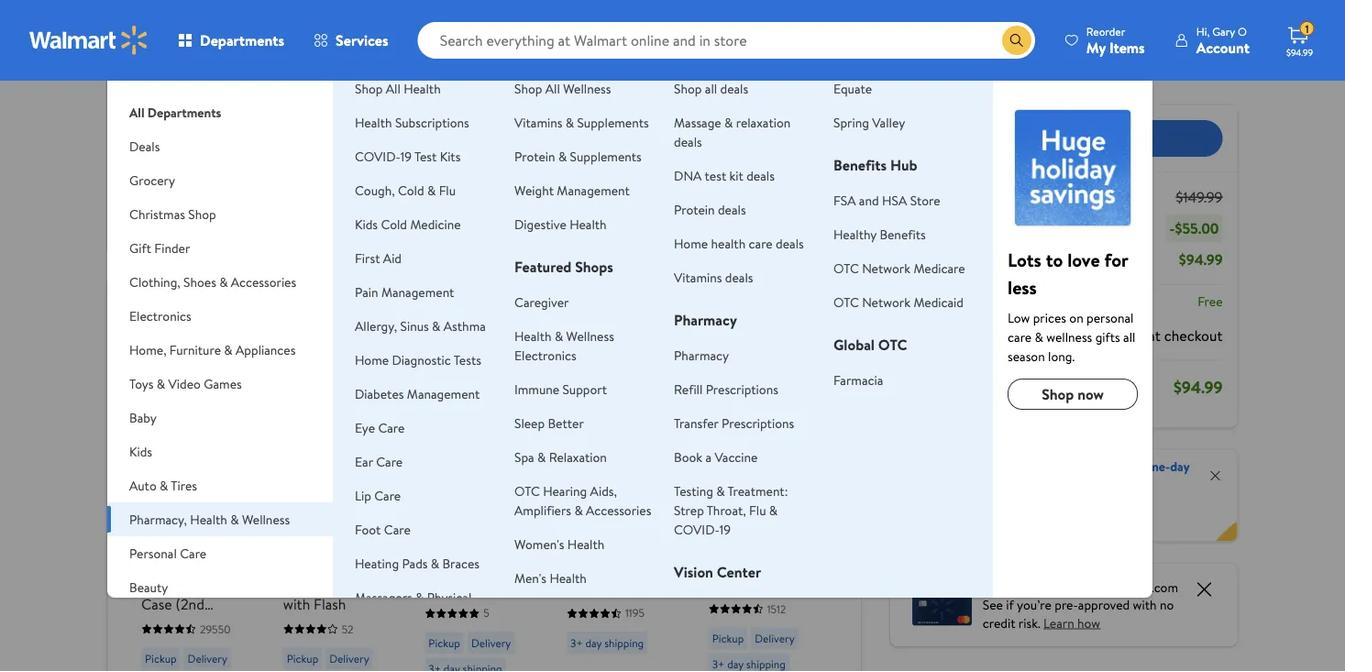 Task type: describe. For each thing, give the bounding box(es) containing it.
save for later button
[[622, 209, 703, 238]]

free 30-day returns
[[251, 14, 361, 32]]

year for 2-
[[288, 163, 312, 181]]

maker,
[[566, 597, 609, 618]]

otc for otc hearing aids, amplifiers & accessories
[[515, 482, 540, 500]]

0 horizontal spatial free
[[1006, 501, 1029, 519]]

free for free
[[1198, 293, 1223, 310]]

add button for $86.88
[[711, 453, 778, 482]]

pickup for now $99.00
[[144, 651, 176, 666]]

to for love
[[1046, 247, 1063, 272]]

featured shops
[[515, 257, 613, 277]]

now $19.88 group
[[283, 332, 391, 671]]

personal
[[129, 544, 177, 562]]

1 horizontal spatial k-
[[647, 557, 662, 577]]

otc for otc network medicare
[[834, 259, 859, 277]]

1 horizontal spatial at
[[1148, 325, 1161, 345]]

deals up health
[[718, 200, 746, 218]]

& up medicine
[[427, 181, 436, 199]]

delivery for now $99.00
[[187, 651, 227, 666]]

tests
[[454, 351, 481, 369]]

best for now $86.88
[[715, 342, 737, 358]]

immune support link
[[515, 380, 607, 398]]

featured
[[515, 257, 572, 277]]

braces
[[443, 554, 480, 572]]

latte
[[612, 597, 645, 618]]

0 horizontal spatial all
[[129, 103, 144, 121]]

subscriptions
[[395, 113, 469, 131]]

toys
[[129, 375, 154, 393]]

lip
[[355, 487, 371, 504]]

kids for kids
[[129, 442, 152, 460]]

equate link
[[834, 79, 872, 97]]

seller for now $19.88
[[314, 342, 339, 358]]

maker
[[566, 618, 606, 638]]

asthma
[[444, 317, 486, 335]]

protein deals link
[[674, 200, 746, 218]]

transfer prescriptions link
[[674, 414, 794, 432]]

& right shoes
[[219, 273, 228, 291]]

2-
[[277, 163, 288, 181]]

shop inside christmas shop dropdown button
[[188, 205, 216, 223]]

apple for $86.88
[[708, 553, 745, 573]]

accessories inside the clothing, shoes & accessories dropdown button
[[231, 273, 296, 291]]

deals inside massage & relaxation deals
[[674, 133, 702, 150]]

& down treatment:
[[769, 501, 778, 519]]

gifts
[[1096, 328, 1120, 346]]

airpods
[[181, 553, 231, 573]]

0 horizontal spatial k-
[[611, 537, 625, 557]]

shipping
[[604, 635, 644, 650]]

estimated total
[[905, 377, 1003, 397]]

aids,
[[590, 482, 617, 500]]

furniture
[[170, 341, 221, 359]]

first aid
[[355, 249, 402, 267]]

cold for &
[[398, 181, 424, 199]]

4
[[801, 553, 809, 573]]

love
[[1068, 247, 1100, 272]]

dome
[[424, 577, 463, 597]]

deals up massage & relaxation deals link
[[720, 79, 748, 97]]

add to cart image
[[151, 456, 173, 478]]

vitamins & supplements link
[[515, 113, 649, 131]]

shop all wellness link
[[515, 79, 611, 97]]

kids for kids cold medicine
[[355, 215, 378, 233]]

best inside justice girls micro mini dome crossbody, pink tie dye group
[[432, 342, 453, 358]]

& down shop all wellness
[[566, 113, 574, 131]]

otc hearing aids, amplifiers & accessories
[[515, 482, 651, 519]]

beauty
[[129, 578, 168, 596]]

& right pads
[[431, 554, 439, 572]]

pickup for now $19.88
[[286, 651, 318, 666]]

wellness for shop all wellness
[[563, 79, 611, 97]]

foot
[[355, 520, 381, 538]]

protein for protein deals
[[674, 200, 715, 218]]

30
[[1051, 501, 1066, 519]]

option
[[299, 110, 330, 125]]

2 pharmacy from the top
[[674, 346, 729, 364]]

medicine
[[410, 215, 461, 233]]

accessories inside otc hearing aids, amplifiers & accessories
[[586, 501, 651, 519]]

add inside $187.00 group
[[599, 458, 622, 476]]

otc right global
[[878, 335, 908, 355]]

3+
[[570, 635, 582, 650]]

seller for now $99.00
[[172, 342, 198, 358]]

1195
[[625, 605, 644, 620]]

management for weight management
[[557, 181, 630, 199]]

& inside massage & relaxation deals
[[725, 113, 733, 131]]

weight
[[515, 181, 554, 199]]

with for now
[[141, 573, 168, 593]]

generation)
[[141, 614, 217, 634]]

ear
[[355, 453, 373, 470]]

all inside lots to love for less low prices on personal care & wellness gifts all season long.
[[1124, 328, 1136, 346]]

otc for otc network medicaid
[[834, 293, 859, 311]]

hsa
[[882, 191, 907, 209]]

returns
[[321, 14, 361, 32]]

christmas
[[129, 205, 185, 223]]

all for health
[[386, 79, 401, 97]]

1 pharmacy from the top
[[674, 310, 737, 330]]

crossbody,
[[424, 597, 495, 618]]

now for now $99.00
[[141, 509, 174, 532]]

protection
[[325, 65, 384, 83]]

gary
[[1213, 23, 1235, 39]]

view details (only one option can be selected at a time.)
[[249, 87, 456, 125]]

fsa
[[834, 191, 856, 209]]

for inside lots to love for less low prices on personal care & wellness gifts all season long.
[[1105, 247, 1128, 272]]

free inside become a member to get free same-day delivery, gas discounts & more!
[[1111, 458, 1134, 476]]

decrease quantity sony wh-ch720n-noise canceling wireless bluetooth headphones- black, current quantity 1 image
[[737, 216, 752, 231]]

shoes
[[183, 273, 216, 291]]

massagers & physical therapy aids
[[355, 588, 472, 625]]

home diagnostic tests link
[[355, 351, 481, 369]]

fsa and hsa store
[[834, 191, 941, 209]]

deals right health
[[776, 234, 804, 252]]

& inside lots to love for less low prices on personal care & wellness gifts all season long.
[[1035, 328, 1044, 346]]

best for now $19.88
[[290, 342, 311, 358]]

eye care
[[355, 419, 405, 437]]

1 vertical spatial departments
[[147, 103, 221, 121]]

day inside become a member to get free same-day delivery, gas discounts & more!
[[1170, 458, 1190, 476]]

management for pain management
[[381, 283, 454, 301]]

$99.00 inside the now $86.88 $99.00 apple airtag - 4 pack
[[708, 532, 746, 550]]

add up view on the top of page
[[249, 65, 272, 83]]

Walmart Site-Wide search field
[[418, 22, 1035, 59]]

best for now $99.00
[[148, 342, 169, 358]]

benefits hub
[[834, 155, 917, 175]]

all for wellness
[[545, 79, 560, 97]]

0 vertical spatial and
[[859, 191, 879, 209]]

supplements for protein & supplements
[[570, 147, 642, 165]]

add button for $19.88
[[286, 453, 353, 482]]

otc hearing aids, amplifiers & accessories link
[[515, 482, 651, 519]]

protein for protein & supplements
[[515, 147, 555, 165]]

& up throat,
[[716, 482, 725, 500]]

gift for gift ideas for less
[[130, 298, 159, 321]]

now for now $19.88
[[283, 509, 315, 532]]

0 vertical spatial $55.00
[[806, 8, 839, 23]]

lip care link
[[355, 487, 401, 504]]

cold for medicine
[[381, 215, 407, 233]]

earn 5% cash back on walmart.com
[[983, 578, 1178, 596]]

taxes
[[905, 325, 940, 345]]

free for free 30-day returns
[[251, 14, 276, 32]]

for left the 30
[[1032, 501, 1048, 519]]

0 vertical spatial care
[[749, 234, 773, 252]]

prescriptions for transfer prescriptions
[[722, 414, 794, 432]]

personal care button
[[107, 536, 333, 570]]

ear care
[[355, 453, 403, 470]]

deals right kit
[[747, 166, 775, 184]]

best seller for now $19.88
[[290, 342, 339, 358]]

$24.98
[[283, 532, 320, 550]]

care for lip care
[[374, 487, 401, 504]]

1 horizontal spatial on
[[1088, 578, 1102, 596]]

dismiss capital one banner image
[[1194, 578, 1216, 600]]

add button for keurig
[[569, 453, 636, 482]]

seller for now $86.88
[[739, 342, 765, 358]]

healthy benefits
[[834, 225, 926, 243]]

center
[[717, 562, 761, 582]]

0 vertical spatial 19
[[400, 147, 412, 165]]

1
[[1305, 21, 1309, 36]]

a for book a vaccine
[[706, 448, 712, 466]]

$187.00 group
[[566, 332, 675, 671]]

services button
[[299, 18, 403, 62]]

personal care
[[129, 544, 207, 562]]

supplements for vitamins & supplements
[[577, 113, 649, 131]]

health inside health & wellness electronics
[[515, 327, 552, 345]]

diabetes management link
[[355, 385, 480, 403]]

lip care
[[355, 487, 401, 504]]

lots to love for less low prices on personal care & wellness gifts all season long.
[[1008, 247, 1136, 365]]

view
[[249, 87, 276, 105]]

dye
[[447, 618, 472, 638]]

o
[[1238, 23, 1247, 39]]

men's health link
[[515, 569, 587, 587]]

my
[[1087, 37, 1106, 57]]

health inside dropdown button
[[190, 510, 227, 528]]

for down clothing, shoes & accessories
[[203, 298, 225, 321]]

departments inside popup button
[[200, 30, 284, 50]]

healthy
[[834, 225, 877, 243]]

item)
[[976, 187, 1009, 207]]

covid-19 test kits
[[355, 147, 461, 165]]

home for home diagnostic tests
[[355, 351, 389, 369]]

calculated at checkout
[[1077, 325, 1223, 345]]

for inside save for later "button"
[[654, 214, 671, 232]]

pharmacy, health & wellness image
[[1008, 103, 1138, 233]]

justice
[[424, 537, 469, 557]]

finder
[[154, 239, 190, 257]]

onn.
[[283, 553, 310, 573]]

less inside lots to love for less low prices on personal care & wellness gifts all season long.
[[1008, 274, 1037, 300]]

pack
[[708, 573, 738, 593]]

with for see
[[1133, 596, 1157, 614]]

best seller for now $99.00
[[148, 342, 198, 358]]

(2nd
[[175, 593, 204, 614]]

a for become a member to get free same-day delivery, gas discounts & more!
[[1015, 458, 1021, 476]]

$99.00 inside now $99.00 $129.00 apple airpods with charging case (2nd generation)
[[178, 509, 226, 532]]

best seller inside justice girls micro mini dome crossbody, pink tie dye group
[[432, 342, 481, 358]]

care inside lots to love for less low prices on personal care & wellness gifts all season long.
[[1008, 328, 1032, 346]]

5%
[[1012, 578, 1027, 596]]

electronics inside health & wellness electronics
[[515, 346, 576, 364]]

plan for $8.00
[[315, 163, 338, 181]]

shop now
[[1042, 384, 1104, 404]]

$149.99
[[1176, 187, 1223, 207]]

covid- inside testing & treatment: strep throat, flu & covid-19
[[674, 520, 720, 538]]

Search search field
[[418, 22, 1035, 59]]

auto
[[129, 476, 157, 494]]

selected
[[366, 110, 406, 125]]

global otc
[[834, 335, 908, 355]]

shop for shop all wellness
[[515, 79, 542, 97]]

seller inside justice girls micro mini dome crossbody, pink tie dye group
[[456, 342, 481, 358]]

network for medicare
[[862, 259, 911, 277]]

1 vertical spatial $94.99
[[1179, 249, 1223, 270]]

deals down home health care deals
[[725, 268, 753, 286]]

cappuccino
[[566, 638, 641, 658]]

19 inside testing & treatment: strep throat, flu & covid-19
[[720, 520, 731, 538]]

care for personal care
[[180, 544, 207, 562]]

departments button
[[163, 18, 299, 62]]

0 vertical spatial $94.99
[[1287, 46, 1313, 58]]



Task type: vqa. For each thing, say whether or not it's contained in the screenshot.
'Camping Chairs' "link"
no



Task type: locate. For each thing, give the bounding box(es) containing it.
home down later
[[674, 234, 708, 252]]

apple inside the now $86.88 $99.00 apple airtag - 4 pack
[[708, 553, 745, 573]]

$94.99
[[1287, 46, 1313, 58], [1179, 249, 1223, 270], [1174, 376, 1223, 398]]

network
[[862, 259, 911, 277], [862, 293, 911, 311]]

add walmart protection plan by allstate
[[249, 65, 474, 83]]

covid- up cough,
[[355, 147, 400, 165]]

kids inside dropdown button
[[129, 442, 152, 460]]

3 add button from the left
[[711, 453, 778, 482]]

search icon image
[[1010, 33, 1024, 48]]

and inside $187.00 keurig k-cafe single serve k- cup coffee maker, latte maker and cappuccino maker
[[609, 618, 632, 638]]

home down allergy,
[[355, 351, 389, 369]]

best seller inside now $86.88 "group"
[[715, 342, 765, 358]]

0 horizontal spatial a
[[421, 110, 426, 125]]

1 plan from the top
[[315, 133, 338, 151]]

kids up first at the left
[[355, 215, 378, 233]]

& right the furniture
[[224, 341, 233, 359]]

& down "auto & tires" dropdown button at the left of page
[[230, 510, 239, 528]]

now for now $86.88
[[708, 509, 741, 532]]

seller up video
[[172, 342, 198, 358]]

home for home health care deals
[[674, 234, 708, 252]]

$94.99 down -$55.00 at the top right of the page
[[1179, 249, 1223, 270]]

2 year from the top
[[288, 163, 312, 181]]

delivery for now $19.88
[[329, 651, 369, 666]]

& inside health & wellness electronics
[[555, 327, 563, 345]]

0 horizontal spatial with
[[141, 573, 168, 593]]

2 horizontal spatial with
[[1133, 596, 1157, 614]]

massagers & physical therapy aids link
[[355, 588, 472, 625]]

1 horizontal spatial free
[[1198, 293, 1223, 310]]

1 vertical spatial free
[[1006, 501, 1029, 519]]

vision center
[[674, 562, 761, 582]]

delivery for now $86.88
[[754, 630, 794, 646]]

to for checkout
[[1057, 128, 1071, 148]]

$187.00 keurig k-cafe single serve k- cup coffee maker, latte maker and cappuccino maker
[[566, 509, 662, 671]]

wellness up vitamins & supplements link
[[563, 79, 611, 97]]

2 horizontal spatial all
[[545, 79, 560, 97]]

network down healthy benefits
[[862, 259, 911, 277]]

- inside the now $86.88 $99.00 apple airtag - 4 pack
[[791, 553, 797, 573]]

add button inside now $86.88 "group"
[[711, 453, 778, 482]]

now
[[141, 509, 174, 532], [283, 509, 315, 532], [708, 509, 741, 532]]

care right lip
[[374, 487, 401, 504]]

pharmacy, health & wellness button
[[107, 503, 333, 536]]

grocery
[[129, 171, 175, 189]]

banner containing become a member to get free same-day delivery, gas discounts & more!
[[890, 450, 1238, 542]]

4 best seller from the left
[[715, 342, 765, 358]]

19 left test
[[400, 147, 412, 165]]

now $99.00 group
[[141, 332, 250, 671]]

1 network from the top
[[862, 259, 911, 277]]

1 vertical spatial home
[[355, 351, 389, 369]]

1 vertical spatial management
[[381, 283, 454, 301]]

care down the low on the right of page
[[1008, 328, 1032, 346]]

now inside the now $86.88 $99.00 apple airtag - 4 pack
[[708, 509, 741, 532]]

otc up amplifiers
[[515, 482, 540, 500]]

eye care link
[[355, 419, 405, 437]]

to inside button
[[1057, 128, 1071, 148]]

0 vertical spatial to
[[1057, 128, 1071, 148]]

seller inside the now $19.88 group
[[314, 342, 339, 358]]

add to cart image for now
[[719, 456, 741, 478]]

care up charging
[[180, 544, 207, 562]]

add up treatment:
[[741, 458, 763, 476]]

& inside become a member to get free same-day delivery, gas discounts & more!
[[1096, 476, 1105, 493]]

2 add button from the left
[[569, 453, 636, 482]]

wellness
[[563, 79, 611, 97], [566, 327, 614, 345], [242, 510, 290, 528]]

learn
[[1044, 614, 1075, 632]]

1 horizontal spatial vitamins
[[674, 268, 722, 286]]

checkout for continue to checkout
[[1074, 128, 1133, 148]]

on inside lots to love for less low prices on personal care & wellness gifts all season long.
[[1070, 309, 1084, 326]]

1 horizontal spatial add to cart image
[[719, 456, 741, 478]]

5
[[483, 605, 489, 620]]

member
[[1024, 458, 1071, 476]]

1 vertical spatial checkout
[[1164, 325, 1223, 345]]

flu inside testing & treatment: strep throat, flu & covid-19
[[749, 501, 766, 519]]

1 vertical spatial all
[[1124, 328, 1136, 346]]

care for eye care
[[378, 419, 405, 437]]

& up aids
[[416, 588, 424, 606]]

0 horizontal spatial kids
[[129, 442, 152, 460]]

3 best from the left
[[432, 342, 453, 358]]

3 seller from the left
[[456, 342, 481, 358]]

total
[[973, 377, 1003, 397]]

shop for shop all deals
[[674, 79, 702, 97]]

add inside now $86.88 "group"
[[741, 458, 763, 476]]

& down prices
[[1035, 328, 1044, 346]]

0 horizontal spatial $55.00
[[806, 8, 839, 23]]

1 vertical spatial accessories
[[586, 501, 651, 519]]

1 vertical spatial and
[[609, 618, 632, 638]]

gift for gift finder
[[129, 239, 151, 257]]

apple inside now $99.00 $129.00 apple airpods with charging case (2nd generation)
[[141, 553, 178, 573]]

shop all wellness
[[515, 79, 611, 97]]

2 vertical spatial management
[[407, 385, 480, 403]]

0 vertical spatial protein
[[515, 147, 555, 165]]

benefits up otc network medicare
[[880, 225, 926, 243]]

1 horizontal spatial day
[[585, 635, 601, 650]]

pain management
[[355, 283, 454, 301]]

2 network from the top
[[862, 293, 911, 311]]

cold up the kids cold medicine link
[[398, 181, 424, 199]]

& left tires in the left bottom of the page
[[160, 476, 168, 494]]

0 vertical spatial management
[[557, 181, 630, 199]]

less down lots
[[1008, 274, 1037, 300]]

1 horizontal spatial $99.00
[[708, 532, 746, 550]]

with inside now $99.00 $129.00 apple airpods with charging case (2nd generation)
[[141, 573, 168, 593]]

& right massage
[[725, 113, 733, 131]]

2 vertical spatial day
[[585, 635, 601, 650]]

details
[[279, 87, 315, 105]]

0 vertical spatial departments
[[200, 30, 284, 50]]

& inside otc hearing aids, amplifiers & accessories
[[574, 501, 583, 519]]

1 vertical spatial cold
[[381, 215, 407, 233]]

add button inside the now $19.88 group
[[286, 453, 353, 482]]

kids up "auto"
[[129, 442, 152, 460]]

shop for shop now
[[1042, 384, 1074, 404]]

1 apple from the left
[[141, 553, 178, 573]]

0 horizontal spatial apple
[[141, 553, 178, 573]]

a left time.)
[[421, 110, 426, 125]]

0 vertical spatial all
[[705, 79, 717, 97]]

care for foot care
[[384, 520, 411, 538]]

transfer prescriptions
[[674, 414, 794, 432]]

foot care
[[355, 520, 411, 538]]

for right save
[[654, 214, 671, 232]]

lots
[[1008, 247, 1042, 272]]

1 seller from the left
[[172, 342, 198, 358]]

less down clothing, shoes & accessories
[[229, 298, 255, 321]]

& down caregiver
[[555, 327, 563, 345]]

wellness inside health & wellness electronics
[[566, 327, 614, 345]]

0 vertical spatial prescriptions
[[706, 380, 778, 398]]

serve
[[608, 557, 644, 577]]

0 horizontal spatial covid-
[[355, 147, 400, 165]]

delivery down '29550' at the bottom of the page
[[187, 651, 227, 666]]

day left "close walmart plus section" icon
[[1170, 458, 1190, 476]]

0 vertical spatial kids
[[355, 215, 378, 233]]

1 vertical spatial kids
[[129, 442, 152, 460]]

day right "3+"
[[585, 635, 601, 650]]

departments up deals dropdown button
[[147, 103, 221, 121]]

electronics down clothing,
[[129, 307, 191, 325]]

at inside 'view details (only one option can be selected at a time.)'
[[409, 110, 418, 125]]

$55.00 right save
[[806, 8, 839, 23]]

diagnostic
[[392, 351, 451, 369]]

& inside massagers & physical therapy aids
[[416, 588, 424, 606]]

0 vertical spatial wellness
[[563, 79, 611, 97]]

0 vertical spatial accessories
[[231, 273, 296, 291]]

christmas shop
[[129, 205, 216, 223]]

management for diabetes management
[[407, 385, 480, 403]]

0 vertical spatial electronics
[[129, 307, 191, 325]]

1 vertical spatial benefits
[[880, 225, 926, 243]]

less
[[1008, 274, 1037, 300], [229, 298, 255, 321]]

1 horizontal spatial home
[[674, 234, 708, 252]]

pickup inside justice girls micro mini dome crossbody, pink tie dye group
[[428, 635, 460, 650]]

year down 3-
[[288, 163, 312, 181]]

electronics inside dropdown button
[[129, 307, 191, 325]]

seller inside now $86.88 "group"
[[739, 342, 765, 358]]

ideas
[[163, 298, 199, 321]]

delivery down the 1512
[[754, 630, 794, 646]]

1 horizontal spatial add button
[[569, 453, 636, 482]]

0 vertical spatial on
[[1070, 309, 1084, 326]]

network down otc network medicare
[[862, 293, 911, 311]]

0 vertical spatial benefits
[[834, 155, 887, 175]]

sony wh-ch720n-noise canceling wireless bluetooth headphones- black, with add-on services, 1 in cart image
[[130, 0, 218, 51]]

add left the ear
[[315, 458, 338, 476]]

1 add button from the left
[[286, 453, 353, 482]]

0 vertical spatial flu
[[439, 181, 456, 199]]

1 horizontal spatial apple
[[708, 553, 745, 573]]

eye
[[355, 419, 375, 437]]

0 vertical spatial checkout
[[1074, 128, 1133, 148]]

1 vertical spatial vitamins
[[674, 268, 722, 286]]

book
[[674, 448, 703, 466]]

risk.
[[1019, 614, 1041, 632]]

medicaid
[[914, 293, 964, 311]]

gift finder
[[129, 239, 190, 257]]

pickup inside now $99.00 group
[[144, 651, 176, 666]]

network for medicaid
[[862, 293, 911, 311]]

save for later
[[626, 214, 700, 232]]

massage & relaxation deals link
[[674, 113, 791, 150]]

$55.00 down $149.99
[[1175, 218, 1219, 238]]

1 horizontal spatial $55.00
[[1175, 218, 1219, 238]]

35mm
[[283, 573, 323, 593]]

0 vertical spatial vitamins
[[515, 113, 563, 131]]

gift inside dropdown button
[[129, 239, 151, 257]]

pickup for now $86.88
[[712, 630, 743, 646]]

19
[[400, 147, 412, 165], [720, 520, 731, 538]]

delivery down 5
[[471, 635, 511, 650]]

now up the personal
[[141, 509, 174, 532]]

seller inside now $99.00 group
[[172, 342, 198, 358]]

0 horizontal spatial on
[[1070, 309, 1084, 326]]

banner
[[890, 450, 1238, 542]]

plan for $11.00
[[315, 133, 338, 151]]

3 now from the left
[[708, 509, 741, 532]]

day
[[298, 14, 317, 32], [1170, 458, 1190, 476], [585, 635, 601, 650]]

therapy
[[355, 608, 399, 625]]

(only
[[249, 110, 275, 125]]

supplements down vitamins & supplements link
[[570, 147, 642, 165]]

1 horizontal spatial now
[[283, 509, 315, 532]]

pickup down "generation)" in the left of the page
[[144, 651, 176, 666]]

best inside now $99.00 group
[[148, 342, 169, 358]]

& down "hearing"
[[574, 501, 583, 519]]

2 best from the left
[[290, 342, 311, 358]]

mini
[[465, 557, 492, 577]]

at right selected
[[409, 110, 418, 125]]

2 horizontal spatial day
[[1170, 458, 1190, 476]]

vitamins for vitamins deals
[[674, 268, 722, 286]]

management down protein & supplements
[[557, 181, 630, 199]]

0 horizontal spatial add to cart image
[[577, 456, 599, 478]]

0 horizontal spatial 19
[[400, 147, 412, 165]]

1 horizontal spatial with
[[283, 593, 310, 614]]

vitamins for vitamins & supplements
[[515, 113, 563, 131]]

1 vertical spatial 19
[[720, 520, 731, 538]]

0 vertical spatial gift
[[129, 239, 151, 257]]

0 horizontal spatial free
[[251, 14, 276, 32]]

2 gift from the top
[[130, 298, 159, 321]]

0 horizontal spatial day
[[298, 14, 317, 32]]

long.
[[1048, 347, 1075, 365]]

to inside become a member to get free same-day delivery, gas discounts & more!
[[1074, 458, 1086, 476]]

delivery inside now $86.88 "group"
[[754, 630, 794, 646]]

1 vertical spatial electronics
[[515, 346, 576, 364]]

pickup inside now $86.88 "group"
[[712, 630, 743, 646]]

delivery inside justice girls micro mini dome crossbody, pink tie dye group
[[471, 635, 511, 650]]

1 vertical spatial prescriptions
[[722, 414, 794, 432]]

now inside now $19.88 $24.98 onn. reusable 35mm camera with flash
[[283, 509, 315, 532]]

$86.88
[[745, 509, 794, 532]]

all up deals at the left top
[[129, 103, 144, 121]]

tires
[[171, 476, 197, 494]]

flu down treatment:
[[749, 501, 766, 519]]

all up vitamins & supplements link
[[545, 79, 560, 97]]

a inside 'view details (only one option can be selected at a time.)'
[[421, 110, 426, 125]]

on right back
[[1088, 578, 1102, 596]]

1 horizontal spatial checkout
[[1164, 325, 1223, 345]]

now right strep
[[708, 509, 741, 532]]

caregiver
[[515, 293, 569, 311]]

1 vertical spatial flu
[[749, 501, 766, 519]]

0 vertical spatial home
[[674, 234, 708, 252]]

medicare
[[914, 259, 965, 277]]

shop inside shop now link
[[1042, 384, 1074, 404]]

accessories down gift finder dropdown button
[[231, 273, 296, 291]]

add to cart image inside $187.00 group
[[577, 456, 599, 478]]

0 horizontal spatial all
[[705, 79, 717, 97]]

2 vertical spatial to
[[1074, 458, 1086, 476]]

delivery inside the now $19.88 group
[[329, 651, 369, 666]]

now inside now $99.00 $129.00 apple airpods with charging case (2nd generation)
[[141, 509, 174, 532]]

1 horizontal spatial less
[[1008, 274, 1037, 300]]

best inside the now $19.88 group
[[290, 342, 311, 358]]

0 vertical spatial at
[[409, 110, 418, 125]]

2 horizontal spatial a
[[1015, 458, 1021, 476]]

hi, gary o account
[[1197, 23, 1250, 57]]

checkout inside continue to checkout button
[[1074, 128, 1133, 148]]

see
[[983, 596, 1003, 614]]

1 add to cart image from the left
[[577, 456, 599, 478]]

delivery inside now $99.00 group
[[187, 651, 227, 666]]

refill prescriptions link
[[674, 380, 778, 398]]

2 vertical spatial wellness
[[242, 510, 290, 528]]

4 seller from the left
[[739, 342, 765, 358]]

year down one
[[288, 133, 312, 151]]

auto & tires
[[129, 476, 197, 494]]

prescriptions for refill prescriptions
[[706, 380, 778, 398]]

protein up weight
[[515, 147, 555, 165]]

1 horizontal spatial care
[[1008, 328, 1032, 346]]

care right the 'foot'
[[384, 520, 411, 538]]

gift
[[129, 239, 151, 257], [130, 298, 159, 321]]

2 plan from the top
[[315, 163, 338, 181]]

add to cart image up aids,
[[577, 456, 599, 478]]

with left the flash
[[283, 593, 310, 614]]

checkout for calculated at checkout
[[1164, 325, 1223, 345]]

vitamins down health
[[674, 268, 722, 286]]

3-
[[277, 133, 288, 151]]

capital one credit card image
[[912, 584, 972, 626]]

benefits up fsa
[[834, 155, 887, 175]]

0 horizontal spatial accessories
[[231, 273, 296, 291]]

add to cart image for $187.00
[[577, 456, 599, 478]]

keurig
[[566, 537, 607, 557]]

walmart image
[[29, 26, 149, 55]]

to left love
[[1046, 247, 1063, 272]]

spa
[[515, 448, 534, 466]]

$55.00
[[806, 8, 839, 23], [1175, 218, 1219, 238]]

at
[[409, 110, 418, 125], [1148, 325, 1161, 345]]

with inside see if you're pre-approved with no credit risk.
[[1133, 596, 1157, 614]]

year for 3-
[[288, 133, 312, 151]]

1 vertical spatial covid-
[[674, 520, 720, 538]]

1 vertical spatial plan
[[315, 163, 338, 181]]

1 best from the left
[[148, 342, 169, 358]]

gift ideas for less
[[130, 298, 255, 321]]

care right eye
[[378, 419, 405, 437]]

4 best from the left
[[715, 342, 737, 358]]

0 horizontal spatial at
[[409, 110, 418, 125]]

checkout right "continue"
[[1074, 128, 1133, 148]]

justice girls micro mini dome crossbody, pink tie dye group
[[424, 332, 533, 671]]

checkout right "calculated"
[[1164, 325, 1223, 345]]

2 now from the left
[[283, 509, 315, 532]]

valley
[[872, 113, 905, 131]]

a right become
[[1015, 458, 1021, 476]]

$99.00
[[178, 509, 226, 532], [708, 532, 746, 550]]

pickup down crossbody,
[[428, 635, 460, 650]]

seller right appliances
[[314, 342, 339, 358]]

3-year plan - $11.00
[[277, 133, 382, 151]]

apple
[[141, 553, 178, 573], [708, 553, 745, 573]]

pickup inside the now $19.88 group
[[286, 651, 318, 666]]

0 vertical spatial network
[[862, 259, 911, 277]]

close walmart plus section image
[[1208, 468, 1223, 483]]

next slide for horizontalscrollerrecommendations list image
[[780, 401, 824, 445]]

1 horizontal spatial free
[[1111, 458, 1134, 476]]

add inside the now $19.88 group
[[315, 458, 338, 476]]

best up toys & video games dropdown button
[[290, 342, 311, 358]]

test
[[705, 166, 727, 184]]

& inside dropdown button
[[224, 341, 233, 359]]

supplements up protein & supplements link
[[577, 113, 649, 131]]

1 gift from the top
[[129, 239, 151, 257]]

hearing
[[543, 482, 587, 500]]

0 horizontal spatial care
[[749, 234, 773, 252]]

add button inside $187.00 group
[[569, 453, 636, 482]]

toys & video games
[[129, 375, 242, 393]]

0 horizontal spatial add button
[[286, 453, 353, 482]]

free right get
[[1111, 458, 1134, 476]]

store
[[910, 191, 941, 209]]

health & wellness electronics link
[[515, 327, 614, 364]]

& right 'spa'
[[537, 448, 546, 466]]

otc inside otc hearing aids, amplifiers & accessories
[[515, 482, 540, 500]]

best left tests
[[432, 342, 453, 358]]

sinus
[[400, 317, 429, 335]]

30-
[[279, 14, 298, 32]]

0 vertical spatial day
[[298, 14, 317, 32]]

2 apple from the left
[[708, 553, 745, 573]]

3 best seller from the left
[[432, 342, 481, 358]]

management up allergy, sinus & asthma
[[381, 283, 454, 301]]

vitamins down shop all wellness link
[[515, 113, 563, 131]]

otc down healthy
[[834, 259, 859, 277]]

& right sinus
[[432, 317, 441, 335]]

1 horizontal spatial a
[[706, 448, 712, 466]]

1 vertical spatial wellness
[[566, 327, 614, 345]]

0 vertical spatial plan
[[315, 133, 338, 151]]

reusable
[[313, 553, 370, 573]]

with down the personal
[[141, 573, 168, 593]]

beauty button
[[107, 570, 333, 604]]

women's health link
[[515, 535, 605, 553]]

cold
[[398, 181, 424, 199], [381, 215, 407, 233]]

2 add to cart image from the left
[[719, 456, 741, 478]]

0 vertical spatial covid-
[[355, 147, 400, 165]]

how
[[1078, 614, 1101, 632]]

0 vertical spatial free
[[1111, 458, 1134, 476]]

care down decrease quantity sony wh-ch720n-noise canceling wireless bluetooth headphones- black, current quantity 1 image
[[749, 234, 773, 252]]

women's health
[[515, 535, 605, 553]]

wellness up the $24.98
[[242, 510, 290, 528]]

0 vertical spatial pharmacy
[[674, 310, 737, 330]]

relaxation
[[736, 113, 791, 131]]

health & wellness electronics
[[515, 327, 614, 364]]

refill
[[674, 380, 703, 398]]

1 now from the left
[[141, 509, 174, 532]]

management down diagnostic
[[407, 385, 480, 403]]

best seller for now $86.88
[[715, 342, 765, 358]]

best inside now $86.88 "group"
[[715, 342, 737, 358]]

0 vertical spatial cold
[[398, 181, 424, 199]]

now $86.88 group
[[708, 332, 817, 671]]

1 horizontal spatial and
[[859, 191, 879, 209]]

wellness for health & wellness electronics
[[566, 327, 614, 345]]

best seller inside now $99.00 group
[[148, 342, 198, 358]]

wellness inside dropdown button
[[242, 510, 290, 528]]

2 best seller from the left
[[290, 342, 339, 358]]

best seller inside the now $19.88 group
[[290, 342, 339, 358]]

1 vertical spatial pharmacy
[[674, 346, 729, 364]]

add to cart image inside now $86.88 "group"
[[719, 456, 741, 478]]

1 vertical spatial on
[[1088, 578, 1102, 596]]

1 year from the top
[[288, 133, 312, 151]]

1 best seller from the left
[[148, 342, 198, 358]]

& up 'weight management' "link"
[[558, 147, 567, 165]]

otc network medicaid link
[[834, 293, 964, 311]]

3+ day shipping
[[570, 635, 644, 650]]

best left the furniture
[[148, 342, 169, 358]]

all up massage
[[705, 79, 717, 97]]

2 vertical spatial $94.99
[[1174, 376, 1223, 398]]

add to cart image
[[577, 456, 599, 478], [719, 456, 741, 478]]

pickup down pack on the right
[[712, 630, 743, 646]]

1 vertical spatial care
[[1008, 328, 1032, 346]]

deals down massage
[[674, 133, 702, 150]]

protein down dna in the right top of the page
[[674, 200, 715, 218]]

0 vertical spatial year
[[288, 133, 312, 151]]

remove button
[[538, 209, 596, 238]]

covid-
[[355, 147, 400, 165], [674, 520, 720, 538]]

1 vertical spatial supplements
[[570, 147, 642, 165]]

free down gas
[[1006, 501, 1029, 519]]

shop for shop all health
[[355, 79, 383, 97]]

0 horizontal spatial less
[[229, 298, 255, 321]]

& inside dropdown button
[[157, 375, 165, 393]]

best up refill prescriptions "link"
[[715, 342, 737, 358]]

reorder
[[1087, 23, 1126, 39]]

care for ear care
[[376, 453, 403, 470]]

a inside become a member to get free same-day delivery, gas discounts & more!
[[1015, 458, 1021, 476]]

plan down 3-year plan - $11.00
[[315, 163, 338, 181]]

1 vertical spatial gift
[[130, 298, 159, 321]]

$99.00 down throat,
[[708, 532, 746, 550]]

0 horizontal spatial $99.00
[[178, 509, 226, 532]]

kids button
[[107, 435, 333, 469]]

apple for $99.00
[[141, 553, 178, 573]]

1 horizontal spatial covid-
[[674, 520, 720, 538]]

2 seller from the left
[[314, 342, 339, 358]]

departments up view on the top of page
[[200, 30, 284, 50]]

with inside now $19.88 $24.98 onn. reusable 35mm camera with flash
[[283, 593, 310, 614]]

pharmacy up pharmacy link
[[674, 310, 737, 330]]

0 horizontal spatial protein
[[515, 147, 555, 165]]

electronics
[[129, 307, 191, 325], [515, 346, 576, 364]]

to inside lots to love for less low prices on personal care & wellness gifts all season long.
[[1046, 247, 1063, 272]]

$99.00 up personal care dropdown button
[[178, 509, 226, 532]]

day inside $187.00 group
[[585, 635, 601, 650]]

plan
[[315, 133, 338, 151], [315, 163, 338, 181]]

52
[[341, 621, 353, 636]]

care inside dropdown button
[[180, 544, 207, 562]]

cup
[[566, 577, 592, 597]]



